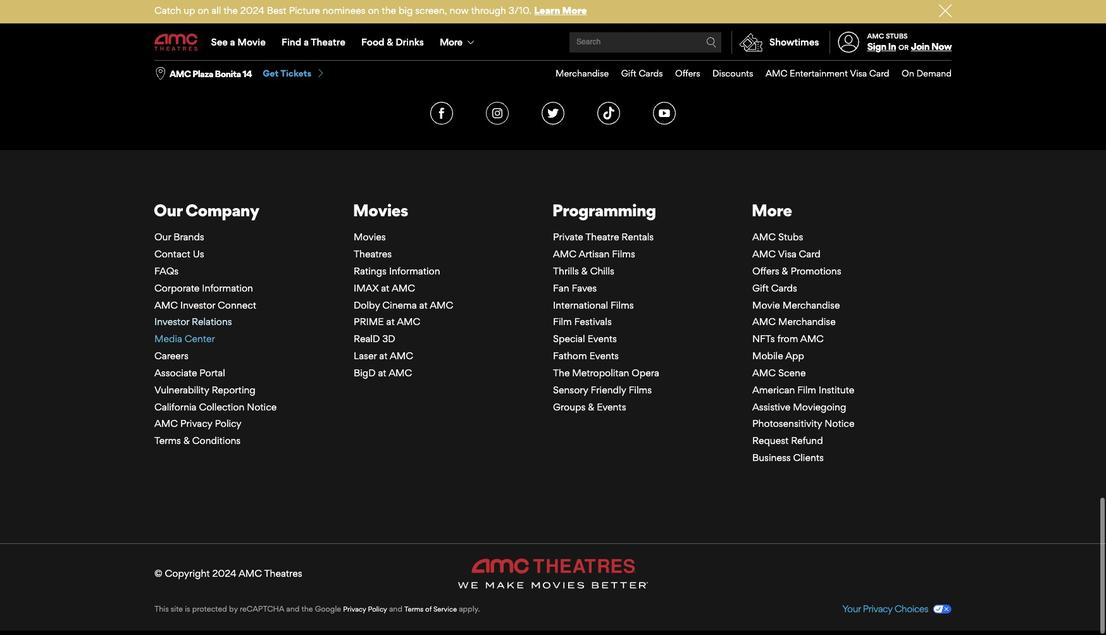 Task type: describe. For each thing, give the bounding box(es) containing it.
imax at amc link
[[354, 284, 415, 296]]

our brands link
[[154, 233, 204, 245]]

& inside amc stubs amc visa card offers & promotions gift cards movie merchandise amc merchandise nfts from amc mobile app amc scene american film institute assistive moviegoing photosensitivity notice request refund business clients
[[782, 267, 788, 279]]

©
[[154, 570, 162, 582]]

cookie consent banner dialog
[[0, 601, 1107, 636]]

scene
[[779, 369, 806, 381]]

groups & events link
[[553, 403, 626, 415]]

3/10.
[[509, 6, 532, 18]]

american
[[753, 386, 795, 398]]

learn more link
[[534, 6, 587, 18]]

from
[[778, 335, 799, 347]]

or
[[899, 45, 909, 54]]

1 on from the left
[[198, 6, 209, 18]]

institute
[[819, 386, 855, 398]]

artisan
[[579, 250, 610, 262]]

menu containing more
[[154, 27, 952, 62]]

amc down california
[[154, 420, 178, 432]]

cards inside gift cards link
[[639, 70, 663, 80]]

notice inside amc stubs amc visa card offers & promotions gift cards movie merchandise amc merchandise nfts from amc mobile app amc scene american film institute assistive moviegoing photosensitivity notice request refund business clients
[[825, 420, 855, 432]]

photosensitivity notice link
[[753, 420, 855, 432]]

ratings
[[354, 267, 387, 279]]

movies for movies
[[353, 202, 408, 222]]

2 vertical spatial films
[[629, 386, 652, 398]]

now
[[450, 6, 469, 18]]

privacy inside our brands contact us faqs corporate information amc investor connect investor relations media center careers associate portal vulnerability reporting california collection notice amc privacy policy terms & conditions
[[180, 420, 212, 432]]

brands
[[174, 233, 204, 245]]

terms inside our brands contact us faqs corporate information amc investor connect investor relations media center careers associate portal vulnerability reporting california collection notice amc privacy policy terms & conditions
[[154, 437, 181, 449]]

1 vertical spatial films
[[611, 301, 634, 313]]

your
[[843, 605, 861, 617]]

gift inside amc stubs amc visa card offers & promotions gift cards movie merchandise amc merchandise nfts from amc mobile app amc scene american film institute assistive moviegoing photosensitivity notice request refund business clients
[[753, 284, 769, 296]]

google
[[315, 606, 341, 616]]

terms inside this site is protected by recaptcha and the google privacy policy and terms of service apply.
[[405, 607, 424, 616]]

our company
[[154, 202, 259, 222]]

0 vertical spatial merchandise
[[556, 70, 609, 80]]

user profile image
[[831, 34, 867, 55]]

discounts link
[[701, 63, 754, 88]]

gift cards
[[621, 70, 663, 80]]

opera
[[632, 369, 660, 381]]

careers link
[[154, 352, 189, 364]]

amc stubs sign in or join now
[[868, 33, 952, 55]]

1 vertical spatial events
[[590, 352, 619, 364]]

tickets
[[281, 70, 312, 80]]

your privacy choices
[[843, 605, 929, 617]]

reald 3d link
[[354, 335, 395, 347]]

showtimes image
[[732, 33, 770, 56]]

0 horizontal spatial the
[[224, 6, 238, 18]]

our for our brands contact us faqs corporate information amc investor connect investor relations media center careers associate portal vulnerability reporting california collection notice amc privacy policy terms & conditions
[[154, 233, 171, 245]]

amc visa card link
[[753, 250, 821, 262]]

submit search icon image
[[707, 39, 717, 49]]

faves
[[572, 284, 597, 296]]

stubs for visa
[[779, 233, 804, 245]]

moviegoing
[[793, 403, 847, 415]]

amc down the 'corporate'
[[154, 301, 178, 313]]

private theatre rentals amc artisan films thrills & chills fan faves international films film festivals special events fathom events the metropolitan opera sensory friendly films groups & events
[[553, 233, 660, 415]]

on
[[902, 70, 915, 80]]

see a movie link
[[203, 27, 274, 62]]

offers & promotions link
[[753, 267, 842, 279]]

now
[[932, 43, 952, 55]]

0 vertical spatial investor
[[180, 301, 215, 313]]

corporate information link
[[154, 284, 253, 296]]

find a theatre
[[282, 38, 346, 50]]

food & drinks link
[[354, 27, 432, 62]]

a for theatre
[[304, 38, 309, 50]]

card inside amc stubs amc visa card offers & promotions gift cards movie merchandise amc merchandise nfts from amc mobile app amc scene american film institute assistive moviegoing photosensitivity notice request refund business clients
[[799, 250, 821, 262]]

discounts
[[713, 70, 754, 80]]

amc inside amc plaza bonita 14 button
[[170, 70, 191, 81]]

stubs for in
[[886, 33, 908, 42]]

copyright
[[165, 570, 210, 582]]

entertainment
[[790, 70, 848, 80]]

laser
[[354, 352, 377, 364]]

catch
[[154, 6, 181, 18]]

amc facebook image
[[430, 104, 453, 127]]

apply.
[[459, 606, 480, 616]]

amc youtube image
[[653, 104, 676, 127]]

menu containing merchandise
[[544, 63, 952, 88]]

sign in button
[[868, 43, 897, 55]]

amc stubs link
[[753, 233, 804, 245]]

14
[[243, 70, 252, 81]]

2 horizontal spatial the
[[382, 6, 396, 18]]

1 horizontal spatial more
[[563, 6, 587, 18]]

our for our company
[[154, 202, 182, 222]]

2 vertical spatial events
[[597, 403, 626, 415]]

1 horizontal spatial the
[[302, 606, 313, 616]]

offers link
[[663, 63, 701, 88]]

amc entertainment visa card link
[[754, 63, 890, 88]]

friendly
[[591, 386, 626, 398]]

nfts
[[753, 335, 775, 347]]

cinema
[[383, 301, 417, 313]]

amc up dolby cinema at amc link
[[392, 284, 415, 296]]

laser at amc link
[[354, 352, 413, 364]]

merchandise link
[[544, 63, 609, 88]]

information inside the movies theatres ratings information imax at amc dolby cinema at amc prime at amc reald 3d laser at amc bigd at amc
[[389, 267, 440, 279]]

policy inside our brands contact us faqs corporate information amc investor connect investor relations media center careers associate portal vulnerability reporting california collection notice amc privacy policy terms & conditions
[[215, 420, 242, 432]]

cards inside amc stubs amc visa card offers & promotions gift cards movie merchandise amc merchandise nfts from amc mobile app amc scene american film institute assistive moviegoing photosensitivity notice request refund business clients
[[772, 284, 798, 296]]

amc inside amc stubs sign in or join now
[[868, 33, 885, 42]]

at right imax
[[381, 284, 390, 296]]

at up bigd at amc link
[[379, 352, 388, 364]]

2 horizontal spatial privacy
[[863, 605, 893, 617]]

3d
[[382, 335, 395, 347]]

your privacy choices button
[[843, 605, 952, 617]]

theatres inside the movies theatres ratings information imax at amc dolby cinema at amc prime at amc reald 3d laser at amc bigd at amc
[[354, 250, 392, 262]]

reporting
[[212, 386, 256, 398]]

nicole kidman image
[[154, 0, 620, 58]]

food & drinks
[[361, 38, 424, 50]]

amc down dolby cinema at amc link
[[397, 318, 421, 330]]

this
[[154, 606, 169, 616]]

card inside amc entertainment visa card link
[[870, 70, 890, 80]]

clients
[[794, 454, 824, 466]]

contact us link
[[154, 250, 204, 262]]

amc merchandise link
[[753, 318, 836, 330]]

bonita
[[215, 70, 241, 81]]

media
[[154, 335, 182, 347]]

special
[[553, 335, 585, 347]]

0 vertical spatial events
[[588, 335, 617, 347]]

at down the laser at amc link
[[378, 369, 387, 381]]

business
[[753, 454, 791, 466]]

theatre inside menu
[[311, 38, 346, 50]]

join now button
[[911, 43, 952, 55]]

amc down amc stubs link
[[753, 250, 776, 262]]

media center link
[[154, 335, 215, 347]]

vulnerability reporting link
[[154, 386, 256, 398]]

privacy policy link
[[343, 607, 387, 616]]

a for movie
[[230, 38, 235, 50]]

picture
[[289, 6, 320, 18]]

our brands contact us faqs corporate information amc investor connect investor relations media center careers associate portal vulnerability reporting california collection notice amc privacy policy terms & conditions
[[154, 233, 277, 449]]

service
[[434, 607, 457, 616]]

associate portal link
[[154, 369, 225, 381]]

private theatre rentals link
[[553, 233, 654, 245]]

connect
[[218, 301, 256, 313]]

amc up the recaptcha
[[239, 570, 262, 582]]



Task type: locate. For each thing, give the bounding box(es) containing it.
app
[[786, 352, 805, 364]]

1 horizontal spatial 2024
[[240, 6, 265, 18]]

visa inside menu
[[850, 70, 867, 80]]

amc up thrills
[[553, 250, 577, 262]]

menu
[[154, 27, 952, 62], [544, 63, 952, 88]]

information up imax at amc link at top
[[389, 267, 440, 279]]

information up connect
[[202, 284, 253, 296]]

films down opera
[[629, 386, 652, 398]]

demand
[[917, 70, 952, 80]]

gift down 'search the amc website' text field
[[621, 70, 637, 80]]

amc tiktok image
[[598, 104, 620, 127], [598, 104, 620, 127]]

theatre inside private theatre rentals amc artisan films thrills & chills fan faves international films film festivals special events fathom events the metropolitan opera sensory friendly films groups & events
[[586, 233, 619, 245]]

metropolitan
[[573, 369, 630, 381]]

food
[[361, 38, 385, 50]]

1 vertical spatial notice
[[825, 420, 855, 432]]

up
[[184, 6, 195, 18]]

amc up sign
[[868, 33, 885, 42]]

0 horizontal spatial 2024
[[212, 570, 236, 582]]

gift
[[621, 70, 637, 80], [753, 284, 769, 296]]

1 horizontal spatial film
[[798, 386, 817, 398]]

stubs inside amc stubs amc visa card offers & promotions gift cards movie merchandise amc merchandise nfts from amc mobile app amc scene american film institute assistive moviegoing photosensitivity notice request refund business clients
[[779, 233, 804, 245]]

all
[[212, 6, 221, 18]]

cards down 'search the amc website' text field
[[639, 70, 663, 80]]

dolby cinema at amc link
[[354, 301, 453, 313]]

theatres up the recaptcha
[[264, 570, 302, 582]]

1 horizontal spatial a
[[304, 38, 309, 50]]

& inside our brands contact us faqs corporate information amc investor connect investor relations media center careers associate portal vulnerability reporting california collection notice amc privacy policy terms & conditions
[[184, 437, 190, 449]]

& down sensory friendly films 'link' in the bottom of the page
[[588, 403, 595, 415]]

nfts from amc link
[[753, 335, 824, 347]]

stubs up amc visa card link
[[779, 233, 804, 245]]

0 vertical spatial our
[[154, 202, 182, 222]]

privacy right google
[[343, 607, 366, 616]]

amc theatres image
[[458, 561, 649, 594], [458, 561, 649, 591]]

1 horizontal spatial stubs
[[886, 33, 908, 42]]

film up assistive moviegoing link
[[798, 386, 817, 398]]

0 vertical spatial menu
[[154, 27, 952, 62]]

merchandise
[[556, 70, 609, 80], [783, 301, 840, 313], [779, 318, 836, 330]]

more
[[563, 6, 587, 18], [440, 38, 462, 50], [752, 202, 792, 222]]

careers
[[154, 352, 189, 364]]

1 horizontal spatial privacy
[[343, 607, 366, 616]]

0 horizontal spatial stubs
[[779, 233, 804, 245]]

our inside our brands contact us faqs corporate information amc investor connect investor relations media center careers associate portal vulnerability reporting california collection notice amc privacy policy terms & conditions
[[154, 233, 171, 245]]

investor up "investor relations" link
[[180, 301, 215, 313]]

corporate
[[154, 284, 200, 296]]

amc down "mobile"
[[753, 369, 776, 381]]

portal
[[200, 369, 225, 381]]

faqs link
[[154, 267, 179, 279]]

amc inside private theatre rentals amc artisan films thrills & chills fan faves international films film festivals special events fathom events the metropolitan opera sensory friendly films groups & events
[[553, 250, 577, 262]]

a inside see a movie link
[[230, 38, 235, 50]]

& inside menu
[[387, 38, 393, 50]]

0 horizontal spatial notice
[[247, 403, 277, 415]]

in
[[889, 43, 897, 55]]

thrills
[[553, 267, 579, 279]]

0 vertical spatial stubs
[[886, 33, 908, 42]]

0 horizontal spatial and
[[286, 606, 300, 616]]

2024 up by
[[212, 570, 236, 582]]

american film institute link
[[753, 386, 855, 398]]

events down friendly
[[597, 403, 626, 415]]

on left all
[[198, 6, 209, 18]]

& down amc visa card link
[[782, 267, 788, 279]]

0 horizontal spatial information
[[202, 284, 253, 296]]

0 vertical spatial theatre
[[311, 38, 346, 50]]

0 vertical spatial terms
[[154, 437, 181, 449]]

0 vertical spatial policy
[[215, 420, 242, 432]]

theatre
[[311, 38, 346, 50], [586, 233, 619, 245]]

theatres link
[[354, 250, 392, 262]]

offers
[[676, 70, 701, 80], [753, 267, 780, 279]]

0 vertical spatial theatres
[[354, 250, 392, 262]]

policy right google
[[368, 607, 387, 616]]

notice down 'moviegoing'
[[825, 420, 855, 432]]

0 horizontal spatial offers
[[676, 70, 701, 80]]

0 horizontal spatial more
[[440, 38, 462, 50]]

festivals
[[575, 318, 612, 330]]

1 vertical spatial terms
[[405, 607, 424, 616]]

sign in or join amc stubs element
[[830, 27, 952, 62]]

2 a from the left
[[304, 38, 309, 50]]

notice down reporting
[[247, 403, 277, 415]]

ratings information link
[[354, 267, 440, 279]]

1 vertical spatial information
[[202, 284, 253, 296]]

1 horizontal spatial information
[[389, 267, 440, 279]]

by
[[229, 606, 238, 616]]

programming
[[553, 202, 656, 222]]

1 vertical spatial investor
[[154, 318, 189, 330]]

refund
[[791, 437, 823, 449]]

movie inside amc stubs amc visa card offers & promotions gift cards movie merchandise amc merchandise nfts from amc mobile app amc scene american film institute assistive moviegoing photosensitivity notice request refund business clients
[[753, 301, 780, 313]]

1 vertical spatial more
[[440, 38, 462, 50]]

the right all
[[224, 6, 238, 18]]

and right privacy policy link
[[389, 606, 403, 616]]

our up contact
[[154, 233, 171, 245]]

1 a from the left
[[230, 38, 235, 50]]

0 horizontal spatial terms
[[154, 437, 181, 449]]

1 vertical spatial movies
[[354, 233, 386, 245]]

1 vertical spatial policy
[[368, 607, 387, 616]]

movies
[[353, 202, 408, 222], [354, 233, 386, 245]]

merchandise down movie merchandise link
[[779, 318, 836, 330]]

notice
[[247, 403, 277, 415], [825, 420, 855, 432]]

film up special
[[553, 318, 572, 330]]

center
[[185, 335, 215, 347]]

investor up media on the bottom of page
[[154, 318, 189, 330]]

a inside find a theatre link
[[304, 38, 309, 50]]

fathom events link
[[553, 352, 619, 364]]

gift up movie merchandise link
[[753, 284, 769, 296]]

1 vertical spatial gift cards link
[[753, 284, 798, 296]]

private
[[553, 233, 584, 245]]

investor relations link
[[154, 318, 232, 330]]

offers down amc visa card link
[[753, 267, 780, 279]]

2024 left best
[[240, 6, 265, 18]]

policy inside this site is protected by recaptcha and the google privacy policy and terms of service apply.
[[368, 607, 387, 616]]

0 horizontal spatial cards
[[639, 70, 663, 80]]

more up amc stubs link
[[752, 202, 792, 222]]

0 vertical spatial more
[[563, 6, 587, 18]]

amc inside amc entertainment visa card link
[[766, 70, 788, 80]]

1 horizontal spatial visa
[[850, 70, 867, 80]]

& right food in the top left of the page
[[387, 38, 393, 50]]

amc up amc visa card link
[[753, 233, 776, 245]]

movie up amc merchandise link
[[753, 301, 780, 313]]

showtimes link
[[732, 33, 820, 56]]

bigd
[[354, 369, 376, 381]]

offers inside menu
[[676, 70, 701, 80]]

1 vertical spatial 2024
[[212, 570, 236, 582]]

footer containing our company
[[0, 78, 1107, 633]]

dolby
[[354, 301, 380, 313]]

catch up on all the 2024 best picture nominees on the big screen, now through 3/10. learn more
[[154, 6, 587, 18]]

more inside button
[[440, 38, 462, 50]]

notice inside our brands contact us faqs corporate information amc investor connect investor relations media center careers associate portal vulnerability reporting california collection notice amc privacy policy terms & conditions
[[247, 403, 277, 415]]

movie inside see a movie link
[[238, 38, 266, 50]]

2 and from the left
[[389, 606, 403, 616]]

amc left the plaza
[[170, 70, 191, 81]]

drinks
[[396, 38, 424, 50]]

theatres
[[354, 250, 392, 262], [264, 570, 302, 582]]

0 horizontal spatial movie
[[238, 38, 266, 50]]

1 vertical spatial visa
[[778, 250, 797, 262]]

films up festivals
[[611, 301, 634, 313]]

1 horizontal spatial policy
[[368, 607, 387, 616]]

get tickets link
[[263, 70, 326, 81]]

movies up movies link
[[353, 202, 408, 222]]

offers left discounts
[[676, 70, 701, 80]]

offers inside amc stubs amc visa card offers & promotions gift cards movie merchandise amc merchandise nfts from amc mobile app amc scene american film institute assistive moviegoing photosensitivity notice request refund business clients
[[753, 267, 780, 279]]

0 horizontal spatial a
[[230, 38, 235, 50]]

terms
[[154, 437, 181, 449], [405, 607, 424, 616]]

our up our brands link
[[154, 202, 182, 222]]

0 vertical spatial card
[[870, 70, 890, 80]]

at up 3d
[[386, 318, 395, 330]]

0 horizontal spatial theatre
[[311, 38, 346, 50]]

1 vertical spatial menu
[[544, 63, 952, 88]]

amc up "nfts"
[[753, 318, 776, 330]]

gift cards link down 'search the amc website' text field
[[609, 63, 663, 88]]

privacy inside this site is protected by recaptcha and the google privacy policy and terms of service apply.
[[343, 607, 366, 616]]

site
[[171, 606, 183, 616]]

0 horizontal spatial card
[[799, 250, 821, 262]]

merchandise left gift cards
[[556, 70, 609, 80]]

movies theatres ratings information imax at amc dolby cinema at amc prime at amc reald 3d laser at amc bigd at amc
[[354, 233, 453, 381]]

consumer privacy act opt-out icon image
[[933, 607, 952, 616]]

card down sign in button
[[870, 70, 890, 80]]

gift cards link up movie merchandise link
[[753, 284, 798, 296]]

us
[[193, 250, 204, 262]]

policy
[[215, 420, 242, 432], [368, 607, 387, 616]]

see
[[211, 38, 228, 50]]

2 vertical spatial merchandise
[[779, 318, 836, 330]]

film festivals link
[[553, 318, 612, 330]]

chills
[[590, 267, 615, 279]]

events up the metropolitan opera link
[[590, 352, 619, 364]]

movies inside the movies theatres ratings information imax at amc dolby cinema at amc prime at amc reald 3d laser at amc bigd at amc
[[354, 233, 386, 245]]

california
[[154, 403, 197, 415]]

film inside private theatre rentals amc artisan films thrills & chills fan faves international films film festivals special events fathom events the metropolitan opera sensory friendly films groups & events
[[553, 318, 572, 330]]

0 horizontal spatial film
[[553, 318, 572, 330]]

2024 inside footer
[[212, 570, 236, 582]]

company
[[185, 202, 259, 222]]

1 vertical spatial film
[[798, 386, 817, 398]]

0 horizontal spatial gift cards link
[[609, 63, 663, 88]]

amc up app
[[801, 335, 824, 347]]

more down now
[[440, 38, 462, 50]]

0 vertical spatial film
[[553, 318, 572, 330]]

visa down user profile image
[[850, 70, 867, 80]]

footer
[[0, 78, 1107, 633]]

0 vertical spatial movies
[[353, 202, 408, 222]]

privacy up the terms & conditions link
[[180, 420, 212, 432]]

1 horizontal spatial offers
[[753, 267, 780, 279]]

0 horizontal spatial gift
[[621, 70, 637, 80]]

movies for movies theatres ratings information imax at amc dolby cinema at amc prime at amc reald 3d laser at amc bigd at amc
[[354, 233, 386, 245]]

menu down showtimes image
[[544, 63, 952, 88]]

1 vertical spatial card
[[799, 250, 821, 262]]

card up promotions
[[799, 250, 821, 262]]

cards up movie merchandise link
[[772, 284, 798, 296]]

choices
[[895, 605, 929, 617]]

screen,
[[415, 6, 447, 18]]

get
[[263, 70, 279, 80]]

1 vertical spatial theatres
[[264, 570, 302, 582]]

0 vertical spatial 2024
[[240, 6, 265, 18]]

1 horizontal spatial terms
[[405, 607, 424, 616]]

1 horizontal spatial theatres
[[354, 250, 392, 262]]

and right the recaptcha
[[286, 606, 300, 616]]

0 vertical spatial films
[[612, 250, 635, 262]]

1 vertical spatial our
[[154, 233, 171, 245]]

theatre down nominees
[[311, 38, 346, 50]]

stubs up the in
[[886, 33, 908, 42]]

amc instagram image
[[486, 104, 509, 127], [486, 104, 509, 127]]

0 vertical spatial gift
[[621, 70, 637, 80]]

1 vertical spatial offers
[[753, 267, 780, 279]]

events
[[588, 335, 617, 347], [590, 352, 619, 364], [597, 403, 626, 415]]

amc stubs amc visa card offers & promotions gift cards movie merchandise amc merchandise nfts from amc mobile app amc scene american film institute assistive moviegoing photosensitivity notice request refund business clients
[[753, 233, 855, 466]]

1 horizontal spatial and
[[389, 606, 403, 616]]

theatre up artisan at the top right of page
[[586, 233, 619, 245]]

1 vertical spatial movie
[[753, 301, 780, 313]]

find
[[282, 38, 302, 50]]

stubs inside amc stubs sign in or join now
[[886, 33, 908, 42]]

privacy right 'your'
[[863, 605, 893, 617]]

and
[[286, 606, 300, 616], [389, 606, 403, 616]]

terms left of
[[405, 607, 424, 616]]

amc down "showtimes" link
[[766, 70, 788, 80]]

the
[[553, 369, 570, 381]]

california collection notice link
[[154, 403, 277, 415]]

amc investor connect link
[[154, 301, 256, 313]]

merchandise up amc merchandise link
[[783, 301, 840, 313]]

the left google
[[302, 606, 313, 616]]

menu down learn
[[154, 27, 952, 62]]

amc down 3d
[[390, 352, 413, 364]]

films down rentals
[[612, 250, 635, 262]]

© copyright 2024 amc theatres
[[154, 570, 302, 582]]

gift inside gift cards link
[[621, 70, 637, 80]]

learn
[[534, 6, 560, 18]]

a right find in the left top of the page
[[304, 38, 309, 50]]

investor
[[180, 301, 215, 313], [154, 318, 189, 330]]

terms down amc privacy policy link in the left bottom of the page
[[154, 437, 181, 449]]

1 and from the left
[[286, 606, 300, 616]]

0 horizontal spatial privacy
[[180, 420, 212, 432]]

assistive moviegoing link
[[753, 403, 847, 415]]

international films link
[[553, 301, 634, 313]]

theatres up ratings
[[354, 250, 392, 262]]

0 vertical spatial information
[[389, 267, 440, 279]]

1 vertical spatial merchandise
[[783, 301, 840, 313]]

sign
[[868, 43, 887, 55]]

0 horizontal spatial theatres
[[264, 570, 302, 582]]

1 horizontal spatial notice
[[825, 420, 855, 432]]

& down amc privacy policy link in the left bottom of the page
[[184, 437, 190, 449]]

a right see
[[230, 38, 235, 50]]

the metropolitan opera link
[[553, 369, 660, 381]]

1 vertical spatial gift
[[753, 284, 769, 296]]

visa down amc stubs link
[[778, 250, 797, 262]]

film inside amc stubs amc visa card offers & promotions gift cards movie merchandise amc merchandise nfts from amc mobile app amc scene american film institute assistive moviegoing photosensitivity notice request refund business clients
[[798, 386, 817, 398]]

0 vertical spatial offers
[[676, 70, 701, 80]]

amc down the laser at amc link
[[389, 369, 412, 381]]

search the AMC website text field
[[575, 40, 707, 49]]

request
[[753, 437, 789, 449]]

0 horizontal spatial on
[[198, 6, 209, 18]]

amc facebook image
[[430, 104, 453, 127]]

0 vertical spatial cards
[[639, 70, 663, 80]]

0 vertical spatial gift cards link
[[609, 63, 663, 88]]

rentals
[[622, 233, 654, 245]]

1 horizontal spatial theatre
[[586, 233, 619, 245]]

1 horizontal spatial gift cards link
[[753, 284, 798, 296]]

amc twitter image
[[542, 104, 565, 127], [542, 104, 565, 127]]

1 horizontal spatial gift
[[753, 284, 769, 296]]

0 horizontal spatial visa
[[778, 250, 797, 262]]

movie
[[238, 38, 266, 50], [753, 301, 780, 313]]

1 horizontal spatial card
[[870, 70, 890, 80]]

movie up 14
[[238, 38, 266, 50]]

fan
[[553, 284, 569, 296]]

this site is protected by recaptcha and the google privacy policy and terms of service apply.
[[154, 606, 480, 616]]

amc youtube image
[[653, 104, 676, 127]]

amc right cinema
[[430, 301, 453, 313]]

0 vertical spatial movie
[[238, 38, 266, 50]]

2 horizontal spatial more
[[752, 202, 792, 222]]

1 vertical spatial theatre
[[586, 233, 619, 245]]

1 vertical spatial stubs
[[779, 233, 804, 245]]

1 horizontal spatial movie
[[753, 301, 780, 313]]

1 vertical spatial cards
[[772, 284, 798, 296]]

nominees
[[323, 6, 366, 18]]

1 horizontal spatial cards
[[772, 284, 798, 296]]

0 vertical spatial visa
[[850, 70, 867, 80]]

& up faves at top
[[582, 267, 588, 279]]

reald
[[354, 335, 380, 347]]

events down festivals
[[588, 335, 617, 347]]

more right learn
[[563, 6, 587, 18]]

1 horizontal spatial on
[[368, 6, 380, 18]]

associate
[[154, 369, 197, 381]]

at right cinema
[[419, 301, 428, 313]]

bigd at amc link
[[354, 369, 412, 381]]

2 vertical spatial more
[[752, 202, 792, 222]]

2024
[[240, 6, 265, 18], [212, 570, 236, 582]]

2 on from the left
[[368, 6, 380, 18]]

0 vertical spatial notice
[[247, 403, 277, 415]]

movies up theatres "link"
[[354, 233, 386, 245]]

amc artisan films link
[[553, 250, 635, 262]]

amc logo image
[[154, 36, 199, 53], [154, 36, 199, 53]]

visa inside amc stubs amc visa card offers & promotions gift cards movie merchandise amc merchandise nfts from amc mobile app amc scene american film institute assistive moviegoing photosensitivity notice request refund business clients
[[778, 250, 797, 262]]

policy down collection
[[215, 420, 242, 432]]

big
[[399, 6, 413, 18]]

0 horizontal spatial policy
[[215, 420, 242, 432]]

conditions
[[192, 437, 241, 449]]

on right nominees
[[368, 6, 380, 18]]

on demand
[[902, 70, 952, 80]]

the left big
[[382, 6, 396, 18]]

more inside footer
[[752, 202, 792, 222]]

information inside our brands contact us faqs corporate information amc investor connect investor relations media center careers associate portal vulnerability reporting california collection notice amc privacy policy terms & conditions
[[202, 284, 253, 296]]



Task type: vqa. For each thing, say whether or not it's contained in the screenshot.
Subject
no



